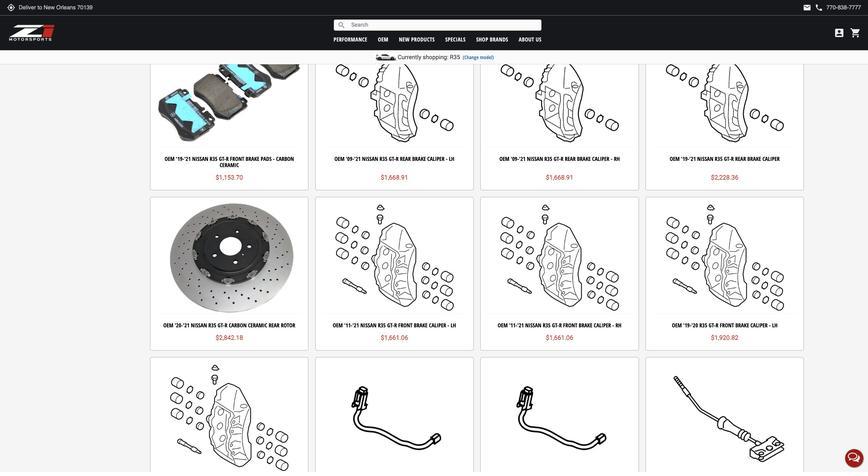 Task type: locate. For each thing, give the bounding box(es) containing it.
new products
[[399, 36, 435, 43]]

- inside oem '19-'21 nissan r35 gt-r front brake pads - carbon ceramic
[[273, 155, 275, 163]]

'19-
[[176, 155, 184, 163], [681, 155, 690, 163], [684, 322, 692, 330]]

r for oem '11-'21 nissan r35 gt-r front brake caliper - rh
[[559, 322, 562, 330]]

nissan inside oem '19-'21 nissan r35 gt-r front brake pads - carbon ceramic
[[192, 155, 208, 163]]

shop
[[476, 36, 488, 43]]

brake for oem '11-'21 nissan r35 gt-r front brake caliper - rh
[[579, 322, 593, 330]]

rear for oem '09-'21 nissan r35 gt-r rear brake caliper - lh
[[400, 155, 411, 163]]

rear for oem '19-'21 nissan r35 gt-r rear brake caliper
[[735, 155, 746, 163]]

specials
[[445, 36, 466, 43]]

1 horizontal spatial ceramic
[[248, 322, 267, 330]]

lh
[[449, 155, 455, 163], [451, 322, 456, 330], [773, 322, 778, 330]]

- for oem '11-'21 nissan r35 gt-r front brake caliper - rh
[[613, 322, 614, 330]]

'21 for oem '09-'21 nissan r35 gt-r rear brake caliper - rh
[[519, 155, 526, 163]]

r35 inside oem '19-'21 nissan r35 gt-r front brake pads - carbon ceramic
[[210, 155, 218, 163]]

2 $1,661.06 from the left
[[546, 335, 574, 342]]

oem '19-'21 nissan r35 gt-r rear brake caliper
[[670, 155, 780, 163]]

$1,661.06 down 'oem '11-'21 nissan r35 gt-r front brake caliper - rh'
[[546, 335, 574, 342]]

carbon inside oem '19-'21 nissan r35 gt-r front brake pads - carbon ceramic
[[276, 155, 294, 163]]

rotor
[[281, 322, 295, 330]]

$1,153.70
[[216, 174, 243, 181]]

1 horizontal spatial $1,661.06
[[546, 335, 574, 342]]

oem for oem link
[[378, 36, 389, 43]]

nissan for oem '11-'21 nissan r35 gt-r front brake caliper - lh
[[361, 322, 377, 330]]

0 vertical spatial carbon
[[276, 155, 294, 163]]

ceramic up "$1,153.70"
[[220, 161, 239, 169]]

2 $1,668.91 from the left
[[546, 174, 574, 181]]

oem '09-'21 nissan r35 gt-r rear brake caliper - rh
[[500, 155, 620, 163]]

'09-
[[346, 155, 354, 163], [511, 155, 519, 163]]

- for oem '19-'21 nissan r35 gt-r front brake pads - carbon ceramic
[[273, 155, 275, 163]]

caliper for oem '11-'21 nissan r35 gt-r front brake caliper - rh
[[594, 322, 611, 330]]

brake for oem '09-'21 nissan r35 gt-r rear brake caliper - rh
[[577, 155, 591, 163]]

z1 motorsports logo image
[[9, 24, 55, 42]]

2 '09- from the left
[[511, 155, 519, 163]]

oem for oem '20-'21 nissan r35 gt-r carbon ceramic rear rotor
[[163, 322, 173, 330]]

gt-
[[219, 155, 226, 163], [389, 155, 396, 163], [554, 155, 561, 163], [724, 155, 731, 163], [218, 322, 225, 330], [387, 322, 394, 330], [552, 322, 559, 330], [709, 322, 716, 330]]

'11-
[[344, 322, 353, 330], [509, 322, 518, 330]]

r for oem '09-'21 nissan r35 gt-r rear brake caliper - lh
[[396, 155, 399, 163]]

ceramic left rotor
[[248, 322, 267, 330]]

ceramic inside oem '19-'21 nissan r35 gt-r front brake pads - carbon ceramic
[[220, 161, 239, 169]]

r35 for oem '09-'21 nissan r35 gt-r rear brake caliper - rh
[[545, 155, 553, 163]]

about us link
[[519, 36, 542, 43]]

pads
[[261, 155, 272, 163]]

$1,668.91 down "oem '09-'21 nissan r35 gt-r rear brake caliper - lh"
[[381, 174, 408, 181]]

$1,661.06 down oem '11-'21 nissan r35 gt-r front brake caliper - lh
[[381, 335, 408, 342]]

'21 for oem '19-'21 nissan r35 gt-r front brake pads - carbon ceramic
[[184, 155, 191, 163]]

shop brands
[[476, 36, 508, 43]]

$1,920.82
[[711, 335, 739, 342]]

- for oem '11-'21 nissan r35 gt-r front brake caliper - lh
[[448, 322, 449, 330]]

nissan for oem '20-'21 nissan r35 gt-r carbon ceramic rear rotor
[[191, 322, 207, 330]]

about us
[[519, 36, 542, 43]]

shopping:
[[423, 54, 449, 61]]

brake for oem '19-'21 nissan r35 gt-r rear brake caliper
[[748, 155, 761, 163]]

'21 for oem '11-'21 nissan r35 gt-r front brake caliper - rh
[[518, 322, 524, 330]]

0 horizontal spatial '11-
[[344, 322, 353, 330]]

0 vertical spatial rh
[[614, 155, 620, 163]]

caliper
[[427, 155, 445, 163], [592, 155, 610, 163], [763, 155, 780, 163], [429, 322, 446, 330], [594, 322, 611, 330], [751, 322, 768, 330]]

$634.16
[[548, 7, 571, 15]]

- for oem '09-'21 nissan r35 gt-r rear brake caliper - rh
[[611, 155, 613, 163]]

1 vertical spatial carbon
[[229, 322, 247, 330]]

0 vertical spatial ceramic
[[220, 161, 239, 169]]

rh
[[614, 155, 620, 163], [616, 322, 622, 330]]

'21
[[184, 155, 191, 163], [354, 155, 361, 163], [519, 155, 526, 163], [690, 155, 696, 163], [183, 322, 190, 330], [353, 322, 359, 330], [518, 322, 524, 330]]

account_box
[[834, 27, 845, 38]]

oem for oem '19-'21 nissan r35 gt-r front brake pads - carbon ceramic
[[165, 155, 175, 163]]

my_location
[[7, 3, 15, 12]]

oem
[[378, 36, 389, 43], [165, 155, 175, 163], [335, 155, 345, 163], [500, 155, 510, 163], [670, 155, 680, 163], [163, 322, 173, 330], [333, 322, 343, 330], [498, 322, 508, 330], [672, 322, 682, 330]]

lh for oem '09-'21 nissan r35 gt-r rear brake caliper - lh
[[449, 155, 455, 163]]

r35
[[450, 54, 460, 61], [210, 155, 218, 163], [380, 155, 388, 163], [545, 155, 553, 163], [715, 155, 723, 163], [208, 322, 216, 330], [378, 322, 386, 330], [543, 322, 551, 330], [700, 322, 708, 330]]

1 horizontal spatial '11-
[[509, 322, 518, 330]]

carbon
[[276, 155, 294, 163], [229, 322, 247, 330]]

$1,661.06 for rh
[[546, 335, 574, 342]]

1 $1,661.06 from the left
[[381, 335, 408, 342]]

1 $1,668.91 from the left
[[381, 174, 408, 181]]

brake inside oem '19-'21 nissan r35 gt-r front brake pads - carbon ceramic
[[246, 155, 259, 163]]

brake
[[246, 155, 259, 163], [412, 155, 426, 163], [577, 155, 591, 163], [748, 155, 761, 163], [414, 322, 428, 330], [579, 322, 593, 330], [736, 322, 749, 330]]

caliper for oem '11-'21 nissan r35 gt-r front brake caliper - lh
[[429, 322, 446, 330]]

mail phone
[[803, 3, 823, 12]]

r for oem '09-'21 nissan r35 gt-r rear brake caliper - rh
[[561, 155, 564, 163]]

nissan
[[192, 155, 208, 163], [362, 155, 378, 163], [527, 155, 543, 163], [698, 155, 714, 163], [191, 322, 207, 330], [361, 322, 377, 330], [525, 322, 542, 330]]

1 '11- from the left
[[344, 322, 353, 330]]

2 '11- from the left
[[509, 322, 518, 330]]

carbon right pads
[[276, 155, 294, 163]]

gt- for oem '11-'21 nissan r35 gt-r front brake caliper - lh
[[387, 322, 394, 330]]

r35 for oem '09-'21 nissan r35 gt-r rear brake caliper - lh
[[380, 155, 388, 163]]

0 horizontal spatial carbon
[[229, 322, 247, 330]]

0 horizontal spatial $1,668.91
[[381, 174, 408, 181]]

0 horizontal spatial '09-
[[346, 155, 354, 163]]

'21 for oem '19-'21 nissan r35 gt-r rear brake caliper
[[690, 155, 696, 163]]

lh for oem '11-'21 nissan r35 gt-r front brake caliper - lh
[[451, 322, 456, 330]]

1 vertical spatial rh
[[616, 322, 622, 330]]

0 horizontal spatial ceramic
[[220, 161, 239, 169]]

$972.08
[[218, 7, 241, 15]]

front
[[230, 155, 244, 163], [398, 322, 413, 330], [563, 322, 578, 330], [720, 322, 734, 330]]

rear
[[400, 155, 411, 163], [565, 155, 576, 163], [735, 155, 746, 163], [269, 322, 280, 330]]

$2,405.27
[[711, 7, 739, 15]]

shopping_cart
[[850, 27, 862, 38]]

'20-
[[175, 322, 183, 330]]

phone
[[815, 3, 823, 12]]

gt- inside oem '19-'21 nissan r35 gt-r front brake pads - carbon ceramic
[[219, 155, 226, 163]]

mail
[[803, 3, 812, 12]]

'19- inside oem '19-'21 nissan r35 gt-r front brake pads - carbon ceramic
[[176, 155, 184, 163]]

front for rh
[[563, 322, 578, 330]]

1 horizontal spatial '09-
[[511, 155, 519, 163]]

rh for oem '09-'21 nissan r35 gt-r rear brake caliper - rh
[[614, 155, 620, 163]]

1 horizontal spatial carbon
[[276, 155, 294, 163]]

r35 for oem '19-'21 nissan r35 gt-r front brake pads - carbon ceramic
[[210, 155, 218, 163]]

$1,668.91
[[381, 174, 408, 181], [546, 174, 574, 181]]

$1,661.06
[[381, 335, 408, 342], [546, 335, 574, 342]]

currently shopping: r35 (change model)
[[398, 54, 494, 61]]

oem for oem '19-'21 nissan r35 gt-r rear brake caliper
[[670, 155, 680, 163]]

oem for oem '09-'21 nissan r35 gt-r rear brake caliper - rh
[[500, 155, 510, 163]]

'21 for oem '11-'21 nissan r35 gt-r front brake caliper - lh
[[353, 322, 359, 330]]

caliper for oem '09-'21 nissan r35 gt-r rear brake caliper - rh
[[592, 155, 610, 163]]

r inside oem '19-'21 nissan r35 gt-r front brake pads - carbon ceramic
[[226, 155, 229, 163]]

1 horizontal spatial $1,668.91
[[546, 174, 574, 181]]

carbon up $2,842.18
[[229, 322, 247, 330]]

front inside oem '19-'21 nissan r35 gt-r front brake pads - carbon ceramic
[[230, 155, 244, 163]]

new products link
[[399, 36, 435, 43]]

caliper for oem '19-'21 nissan r35 gt-r rear brake caliper
[[763, 155, 780, 163]]

r
[[226, 155, 229, 163], [396, 155, 399, 163], [561, 155, 564, 163], [731, 155, 734, 163], [225, 322, 227, 330], [394, 322, 397, 330], [559, 322, 562, 330], [716, 322, 719, 330]]

oem '19-'20 r35 gt-r front brake caliper - lh
[[672, 322, 778, 330]]

0 horizontal spatial $1,661.06
[[381, 335, 408, 342]]

-
[[273, 155, 275, 163], [446, 155, 448, 163], [611, 155, 613, 163], [448, 322, 449, 330], [613, 322, 614, 330], [769, 322, 771, 330]]

oem inside oem '19-'21 nissan r35 gt-r front brake pads - carbon ceramic
[[165, 155, 175, 163]]

phone link
[[815, 3, 862, 12]]

products
[[411, 36, 435, 43]]

us
[[536, 36, 542, 43]]

ceramic
[[220, 161, 239, 169], [248, 322, 267, 330]]

1 '09- from the left
[[346, 155, 354, 163]]

r for oem '20-'21 nissan r35 gt-r carbon ceramic rear rotor
[[225, 322, 227, 330]]

r35 for oem '19-'21 nissan r35 gt-r rear brake caliper
[[715, 155, 723, 163]]

$1,668.91 down oem '09-'21 nissan r35 gt-r rear brake caliper - rh
[[546, 174, 574, 181]]

'21 inside oem '19-'21 nissan r35 gt-r front brake pads - carbon ceramic
[[184, 155, 191, 163]]

new
[[399, 36, 410, 43]]



Task type: describe. For each thing, give the bounding box(es) containing it.
gt- for oem '19-'21 nissan r35 gt-r front brake pads - carbon ceramic
[[219, 155, 226, 163]]

oem '11-'21 nissan r35 gt-r front brake caliper - lh
[[333, 322, 456, 330]]

oem '19-'21 nissan r35 gt-r front brake pads - carbon ceramic
[[165, 155, 294, 169]]

'21 for oem '20-'21 nissan r35 gt-r carbon ceramic rear rotor
[[183, 322, 190, 330]]

oem '09-'21 nissan r35 gt-r rear brake caliper - lh
[[335, 155, 455, 163]]

front for carbon
[[230, 155, 244, 163]]

nissan for oem '19-'21 nissan r35 gt-r front brake pads - carbon ceramic
[[192, 155, 208, 163]]

'09- for oem '09-'21 nissan r35 gt-r rear brake caliper - lh
[[346, 155, 354, 163]]

nissan for oem '19-'21 nissan r35 gt-r rear brake caliper
[[698, 155, 714, 163]]

'19- for oem '19-'20 r35 gt-r front brake caliper - lh
[[684, 322, 692, 330]]

(change model) link
[[463, 54, 494, 61]]

nissan for oem '09-'21 nissan r35 gt-r rear brake caliper - lh
[[362, 155, 378, 163]]

about
[[519, 36, 534, 43]]

Search search field
[[346, 20, 541, 30]]

front for lh
[[398, 322, 413, 330]]

nissan for oem '09-'21 nissan r35 gt-r rear brake caliper - rh
[[527, 155, 543, 163]]

'11- for oem '11-'21 nissan r35 gt-r front brake caliper - rh
[[509, 322, 518, 330]]

oem '11-'21 nissan r35 gt-r front brake caliper - rh
[[498, 322, 622, 330]]

oem link
[[378, 36, 389, 43]]

- for oem '09-'21 nissan r35 gt-r rear brake caliper - lh
[[446, 155, 448, 163]]

(change
[[463, 54, 479, 61]]

currently
[[398, 54, 421, 61]]

performance
[[334, 36, 368, 43]]

$2,842.18
[[216, 335, 243, 342]]

specials link
[[445, 36, 466, 43]]

oem for oem '19-'20 r35 gt-r front brake caliper - lh
[[672, 322, 682, 330]]

search
[[338, 21, 346, 29]]

brands
[[490, 36, 508, 43]]

r for oem '19-'21 nissan r35 gt-r rear brake caliper
[[731, 155, 734, 163]]

'21 for oem '09-'21 nissan r35 gt-r rear brake caliper - lh
[[354, 155, 361, 163]]

$2,228.36
[[711, 174, 739, 181]]

brake for oem '09-'21 nissan r35 gt-r rear brake caliper - lh
[[412, 155, 426, 163]]

'20
[[692, 322, 698, 330]]

gt- for oem '09-'21 nissan r35 gt-r rear brake caliper - rh
[[554, 155, 561, 163]]

rear for oem '09-'21 nissan r35 gt-r rear brake caliper - rh
[[565, 155, 576, 163]]

$975.99
[[383, 7, 406, 15]]

oem for oem '09-'21 nissan r35 gt-r rear brake caliper - lh
[[335, 155, 345, 163]]

gt- for oem '20-'21 nissan r35 gt-r carbon ceramic rear rotor
[[218, 322, 225, 330]]

r35 for oem '11-'21 nissan r35 gt-r front brake caliper - lh
[[378, 322, 386, 330]]

'09- for oem '09-'21 nissan r35 gt-r rear brake caliper - rh
[[511, 155, 519, 163]]

gt- for oem '19-'21 nissan r35 gt-r rear brake caliper
[[724, 155, 731, 163]]

gt- for oem '11-'21 nissan r35 gt-r front brake caliper - rh
[[552, 322, 559, 330]]

nissan for oem '11-'21 nissan r35 gt-r front brake caliper - rh
[[525, 322, 542, 330]]

'19- for oem '19-'21 nissan r35 gt-r rear brake caliper
[[681, 155, 690, 163]]

'11- for oem '11-'21 nissan r35 gt-r front brake caliper - lh
[[344, 322, 353, 330]]

oem for oem '11-'21 nissan r35 gt-r front brake caliper - lh
[[333, 322, 343, 330]]

oem '20-'21 nissan r35 gt-r carbon ceramic rear rotor
[[163, 322, 295, 330]]

r35 for oem '20-'21 nissan r35 gt-r carbon ceramic rear rotor
[[208, 322, 216, 330]]

shopping_cart link
[[849, 27, 862, 38]]

$1,661.06 for lh
[[381, 335, 408, 342]]

1 vertical spatial ceramic
[[248, 322, 267, 330]]

'19- for oem '19-'21 nissan r35 gt-r front brake pads - carbon ceramic
[[176, 155, 184, 163]]

r for oem '19-'21 nissan r35 gt-r front brake pads - carbon ceramic
[[226, 155, 229, 163]]

oem for oem '11-'21 nissan r35 gt-r front brake caliper - rh
[[498, 322, 508, 330]]

brake for oem '11-'21 nissan r35 gt-r front brake caliper - lh
[[414, 322, 428, 330]]

caliper for oem '09-'21 nissan r35 gt-r rear brake caliper - lh
[[427, 155, 445, 163]]

mail link
[[803, 3, 812, 12]]

model)
[[480, 54, 494, 61]]

$1,668.91 for rh
[[546, 174, 574, 181]]

shop brands link
[[476, 36, 508, 43]]

r35 for oem '11-'21 nissan r35 gt-r front brake caliper - rh
[[543, 322, 551, 330]]

account_box link
[[832, 27, 847, 38]]

brake for oem '19-'21 nissan r35 gt-r front brake pads - carbon ceramic
[[246, 155, 259, 163]]

r for oem '11-'21 nissan r35 gt-r front brake caliper - lh
[[394, 322, 397, 330]]

rh for oem '11-'21 nissan r35 gt-r front brake caliper - rh
[[616, 322, 622, 330]]

$1,668.91 for lh
[[381, 174, 408, 181]]

gt- for oem '09-'21 nissan r35 gt-r rear brake caliper - lh
[[389, 155, 396, 163]]

performance link
[[334, 36, 368, 43]]



Task type: vqa. For each thing, say whether or not it's contained in the screenshot.
"OEM '19-'20 R35 GT-R Front Brake Caliper - LH"
yes



